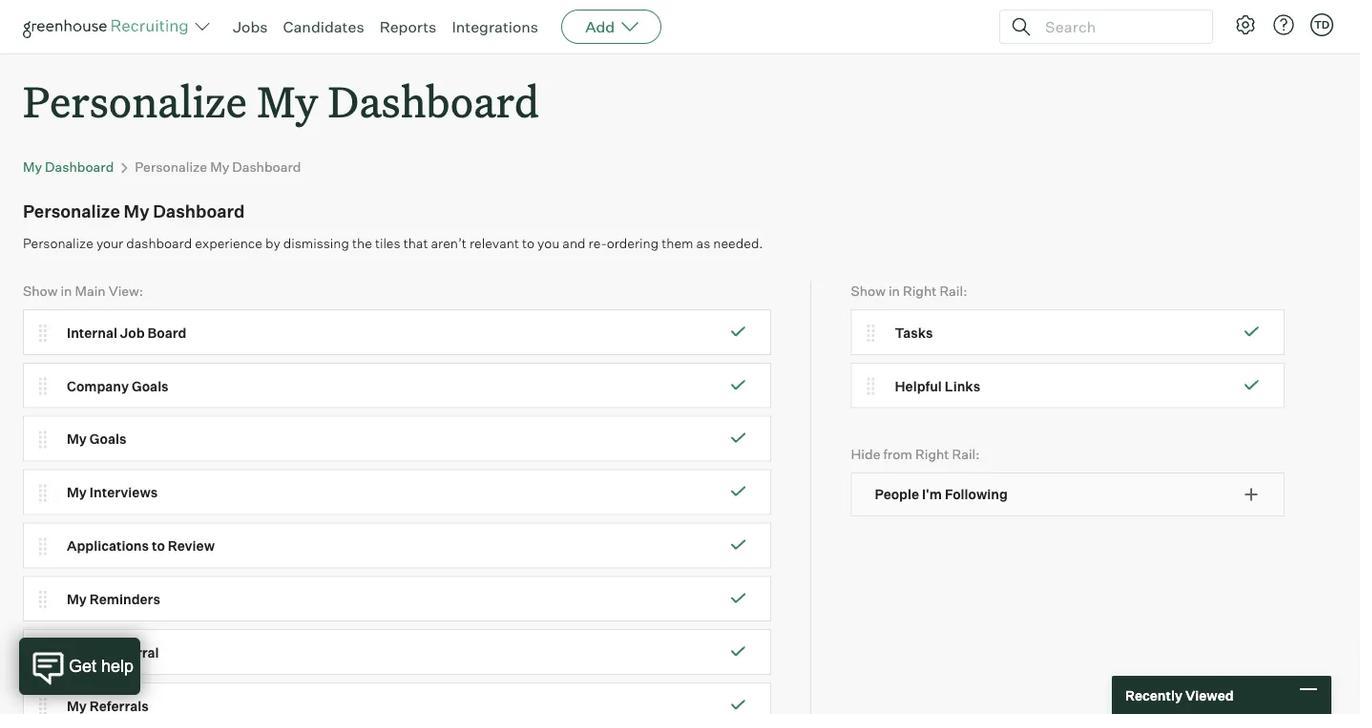 Task type: locate. For each thing, give the bounding box(es) containing it.
helpful
[[895, 377, 942, 394]]

0 horizontal spatial goals
[[90, 431, 126, 448]]

personalize my dashboard up your
[[23, 200, 245, 222]]

show in main view:
[[23, 282, 143, 299]]

main
[[75, 282, 106, 299]]

0 vertical spatial add
[[585, 17, 615, 36]]

1 horizontal spatial add
[[585, 17, 615, 36]]

internal
[[67, 324, 117, 341]]

in left main
[[61, 282, 72, 299]]

personalize
[[23, 73, 247, 129], [135, 159, 207, 175], [23, 200, 120, 222], [23, 235, 93, 252]]

1 vertical spatial personalize my dashboard
[[135, 159, 301, 175]]

rail: for hide from right rail:
[[952, 446, 980, 462]]

2 in from the left
[[889, 282, 900, 299]]

1 show from the left
[[23, 282, 58, 299]]

applications
[[67, 538, 149, 554]]

0 vertical spatial goals
[[132, 377, 169, 394]]

personalize down greenhouse recruiting image
[[23, 73, 247, 129]]

right up the tasks
[[903, 282, 937, 299]]

applications to review
[[67, 538, 215, 554]]

0 horizontal spatial show
[[23, 282, 58, 299]]

my dashboard link
[[23, 159, 114, 175]]

hide from right rail:
[[851, 446, 980, 462]]

add for add a referral
[[67, 644, 94, 661]]

1 vertical spatial goals
[[90, 431, 126, 448]]

my
[[257, 73, 318, 129], [23, 159, 42, 175], [210, 159, 229, 175], [124, 200, 149, 222], [67, 431, 87, 448], [67, 484, 87, 501], [67, 591, 87, 608]]

show
[[23, 282, 58, 299], [851, 282, 886, 299]]

in
[[61, 282, 72, 299], [889, 282, 900, 299]]

goals for company goals
[[132, 377, 169, 394]]

dashboard up experience
[[153, 200, 245, 222]]

personalize my dashboard up experience
[[135, 159, 301, 175]]

1 vertical spatial rail:
[[952, 446, 980, 462]]

2 show from the left
[[851, 282, 886, 299]]

candidates link
[[283, 17, 364, 36]]

1 vertical spatial right
[[916, 446, 950, 462]]

a
[[97, 644, 104, 661]]

hide
[[851, 446, 881, 462]]

add
[[585, 17, 615, 36], [67, 644, 94, 661]]

0 horizontal spatial add
[[67, 644, 94, 661]]

goals for my goals
[[90, 431, 126, 448]]

to left review
[[152, 538, 165, 554]]

1 vertical spatial add
[[67, 644, 94, 661]]

my interviews
[[67, 484, 158, 501]]

tasks
[[895, 324, 933, 341]]

my dashboard
[[23, 159, 114, 175]]

add button
[[562, 10, 662, 44]]

jobs
[[233, 17, 268, 36]]

0 horizontal spatial to
[[152, 538, 165, 554]]

referral
[[107, 644, 159, 661]]

recently
[[1126, 687, 1183, 703]]

aren't
[[431, 235, 467, 252]]

1 horizontal spatial goals
[[132, 377, 169, 394]]

goals
[[132, 377, 169, 394], [90, 431, 126, 448]]

candidates
[[283, 17, 364, 36]]

goals up my interviews
[[90, 431, 126, 448]]

personalize my dashboard
[[23, 73, 539, 129], [135, 159, 301, 175], [23, 200, 245, 222]]

rail:
[[940, 282, 968, 299], [952, 446, 980, 462]]

add for add
[[585, 17, 615, 36]]

dismissing
[[283, 235, 349, 252]]

right right from
[[916, 446, 950, 462]]

dashboard
[[328, 73, 539, 129], [45, 159, 114, 175], [232, 159, 301, 175], [153, 200, 245, 222]]

people
[[875, 486, 920, 503]]

personalize down my dashboard 'link'
[[23, 200, 120, 222]]

to left you
[[522, 235, 535, 252]]

1 in from the left
[[61, 282, 72, 299]]

relevant
[[470, 235, 519, 252]]

1 horizontal spatial show
[[851, 282, 886, 299]]

td
[[1315, 18, 1330, 31]]

0 horizontal spatial in
[[61, 282, 72, 299]]

add inside popup button
[[585, 17, 615, 36]]

personalize up the dashboard
[[135, 159, 207, 175]]

0 vertical spatial to
[[522, 235, 535, 252]]

goals right the company
[[132, 377, 169, 394]]

1 horizontal spatial to
[[522, 235, 535, 252]]

1 horizontal spatial in
[[889, 282, 900, 299]]

0 vertical spatial right
[[903, 282, 937, 299]]

reminders
[[90, 591, 160, 608]]

personalize my dashboard down "jobs" link
[[23, 73, 539, 129]]

right
[[903, 282, 937, 299], [916, 446, 950, 462]]

view:
[[109, 282, 143, 299]]

company goals
[[67, 377, 169, 394]]

personalize your dashboard experience by dismissing the tiles that aren't relevant to you and re-ordering them as needed.
[[23, 235, 763, 252]]

to
[[522, 235, 535, 252], [152, 538, 165, 554]]

0 vertical spatial rail:
[[940, 282, 968, 299]]

that
[[404, 235, 428, 252]]

reports link
[[380, 17, 437, 36]]

internal job board
[[67, 324, 187, 341]]

by
[[265, 235, 280, 252]]

your
[[96, 235, 123, 252]]

review
[[168, 538, 215, 554]]

in up the tasks
[[889, 282, 900, 299]]

ordering
[[607, 235, 659, 252]]

greenhouse recruiting image
[[23, 15, 195, 38]]

viewed
[[1186, 687, 1234, 703]]

the
[[352, 235, 372, 252]]



Task type: describe. For each thing, give the bounding box(es) containing it.
re-
[[589, 235, 607, 252]]

and
[[563, 235, 586, 252]]

show for show in main view:
[[23, 282, 58, 299]]

integrations
[[452, 17, 539, 36]]

2 vertical spatial personalize my dashboard
[[23, 200, 245, 222]]

td button
[[1311, 13, 1334, 36]]

jobs link
[[233, 17, 268, 36]]

people i'm following
[[875, 486, 1008, 503]]

rail: for show in right rail:
[[940, 282, 968, 299]]

in for right
[[889, 282, 900, 299]]

dashboard up by
[[232, 159, 301, 175]]

from
[[884, 446, 913, 462]]

them
[[662, 235, 694, 252]]

personalize my dashboard link
[[135, 159, 301, 175]]

interviews
[[90, 484, 158, 501]]

right for in
[[903, 282, 937, 299]]

right for from
[[916, 446, 950, 462]]

integrations link
[[452, 17, 539, 36]]

0 vertical spatial personalize my dashboard
[[23, 73, 539, 129]]

board
[[148, 324, 187, 341]]

in for main
[[61, 282, 72, 299]]

dashboard up your
[[45, 159, 114, 175]]

dashboard down reports
[[328, 73, 539, 129]]

show for show in right rail:
[[851, 282, 886, 299]]

company
[[67, 377, 129, 394]]

1 vertical spatial to
[[152, 538, 165, 554]]

job
[[120, 324, 145, 341]]

dashboard
[[126, 235, 192, 252]]

add a referral
[[67, 644, 159, 661]]

as
[[697, 235, 711, 252]]

following
[[945, 486, 1008, 503]]

tiles
[[375, 235, 401, 252]]

my goals
[[67, 431, 126, 448]]

configure image
[[1235, 13, 1258, 36]]

recently viewed
[[1126, 687, 1234, 703]]

reports
[[380, 17, 437, 36]]

helpful links
[[895, 377, 981, 394]]

experience
[[195, 235, 262, 252]]

my reminders
[[67, 591, 160, 608]]

needed.
[[714, 235, 763, 252]]

Search text field
[[1041, 13, 1195, 41]]

links
[[945, 377, 981, 394]]

personalize left your
[[23, 235, 93, 252]]

td button
[[1307, 10, 1338, 40]]

i'm
[[922, 486, 942, 503]]

you
[[538, 235, 560, 252]]

show in right rail:
[[851, 282, 968, 299]]



Task type: vqa. For each thing, say whether or not it's contained in the screenshot.
in's 'RIGHT'
yes



